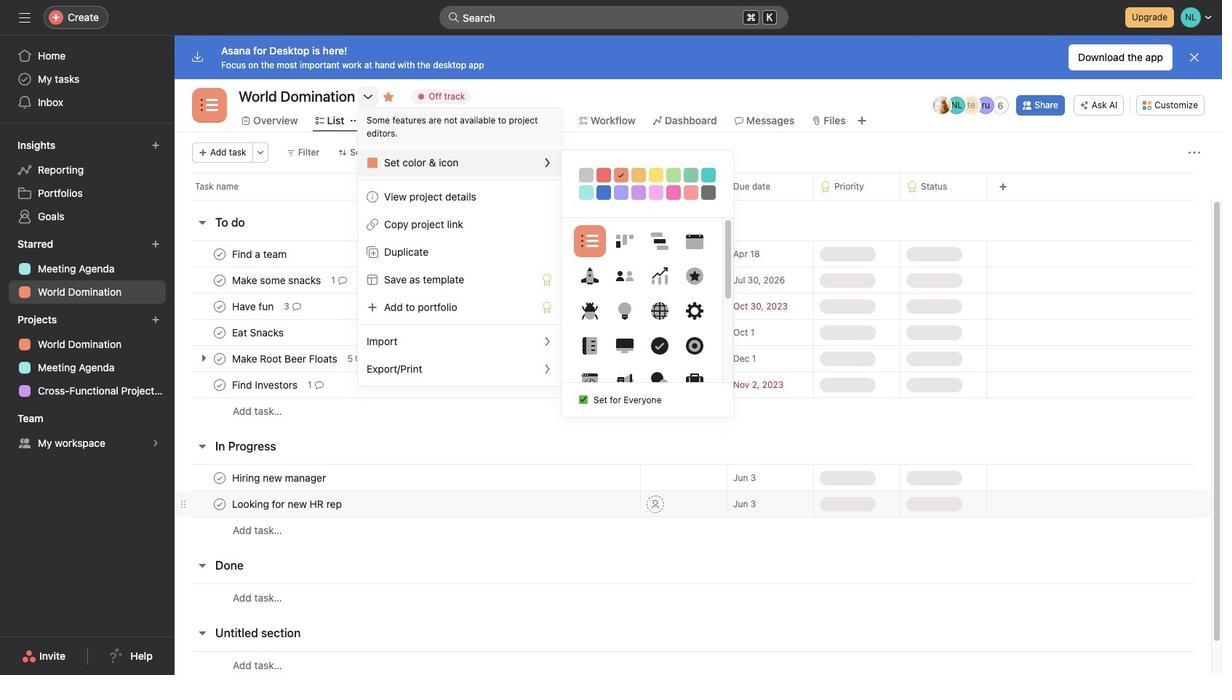 Task type: describe. For each thing, give the bounding box(es) containing it.
more actions image
[[256, 148, 265, 157]]

new project or portfolio image
[[151, 316, 160, 324]]

looking for new hr rep cell
[[175, 491, 640, 518]]

prominent image
[[448, 12, 460, 23]]

briefcase image
[[686, 373, 703, 390]]

mark complete image for eat snacks cell
[[211, 324, 228, 342]]

1 vertical spatial list image
[[581, 233, 598, 250]]

add tab image
[[856, 115, 868, 127]]

dismiss image
[[1189, 52, 1200, 63]]

mark complete image for hiring new manager cell
[[211, 470, 228, 487]]

have fun cell
[[175, 293, 640, 320]]

projects element
[[0, 307, 175, 406]]

1 collapse task list for this group image from the top
[[196, 217, 208, 228]]

task name text field for mark complete image in the find a team cell
[[229, 247, 291, 262]]

teams element
[[0, 406, 175, 458]]

see details, my workspace image
[[151, 439, 160, 448]]

header in progress tree grid
[[175, 465, 1211, 544]]

find a team cell
[[175, 241, 640, 268]]

make root beer floats cell
[[175, 346, 640, 373]]

mark complete image for the looking for new hr rep cell
[[211, 496, 228, 513]]

chat bubbles image
[[651, 373, 668, 390]]

mark complete checkbox inside "make root beer floats" cell
[[211, 350, 228, 368]]

starred element
[[0, 231, 175, 307]]

task name text field for mark complete image in eat snacks cell
[[229, 326, 288, 340]]

gear image
[[686, 303, 703, 320]]

task name text field for find investors "cell" mark complete image
[[229, 378, 302, 393]]

more actions image
[[1189, 147, 1200, 159]]

task name text field inside "make root beer floats" cell
[[229, 352, 342, 366]]

mark complete checkbox for task name text field within the make some snacks cell
[[211, 272, 228, 289]]

tab actions image
[[350, 116, 359, 125]]

mark complete image for find a team cell
[[211, 246, 228, 263]]

mark complete image for have fun cell
[[211, 298, 228, 315]]

global element
[[0, 36, 175, 123]]

hiring new manager cell
[[175, 465, 640, 492]]

html image
[[581, 373, 598, 390]]

star image
[[686, 268, 703, 285]]

remove from starred image
[[383, 91, 395, 103]]

task name text field for task name text box in the hiring new manager cell
[[229, 497, 346, 512]]

bug image
[[581, 303, 598, 320]]

timeline image
[[651, 233, 668, 250]]

Search tasks, projects, and more text field
[[439, 6, 789, 29]]

mark complete checkbox for task name text box inside find a team cell
[[211, 246, 228, 263]]

mark complete checkbox for task name text box in the eat snacks cell
[[211, 324, 228, 342]]

light bulb image
[[616, 303, 633, 320]]

mark complete checkbox for task name text box in the hiring new manager cell
[[211, 470, 228, 487]]

graph image
[[651, 268, 668, 285]]

add items to starred image
[[151, 240, 160, 249]]

globe image
[[651, 303, 668, 320]]

task name text field for mark complete icon inside hiring new manager cell
[[229, 471, 330, 486]]

check image
[[651, 338, 668, 355]]



Task type: vqa. For each thing, say whether or not it's contained in the screenshot.
leftmost LIST icon
yes



Task type: locate. For each thing, give the bounding box(es) containing it.
2 mark complete image from the top
[[211, 298, 228, 315]]

0 horizontal spatial 1 comment image
[[315, 381, 324, 390]]

3 mark complete checkbox from the top
[[211, 298, 228, 315]]

task name text field inside hiring new manager cell
[[229, 471, 330, 486]]

1 task name text field from the top
[[229, 247, 291, 262]]

people image
[[616, 268, 633, 285]]

5 task name text field from the top
[[229, 378, 302, 393]]

list image
[[201, 97, 218, 114], [581, 233, 598, 250]]

1 mark complete image from the top
[[211, 272, 228, 289]]

insights element
[[0, 132, 175, 231]]

0 vertical spatial mark complete checkbox
[[211, 324, 228, 342]]

2 collapse task list for this group image from the top
[[196, 560, 208, 572]]

target image
[[686, 338, 703, 355]]

3 mark complete checkbox from the top
[[211, 496, 228, 513]]

eat snacks cell
[[175, 319, 640, 346]]

2 mark complete checkbox from the top
[[211, 377, 228, 394]]

add field image
[[999, 183, 1008, 191]]

3 comments image
[[292, 302, 301, 311]]

task name text field for mark complete icon in have fun cell
[[229, 299, 278, 314]]

computer image
[[616, 338, 633, 355]]

mark complete image
[[211, 246, 228, 263], [211, 324, 228, 342], [211, 377, 228, 394]]

show options image
[[363, 91, 374, 103]]

mark complete checkbox for task name text box in the find investors "cell"
[[211, 377, 228, 394]]

mark complete image inside find a team cell
[[211, 246, 228, 263]]

2 mark complete image from the top
[[211, 324, 228, 342]]

3 task name text field from the top
[[229, 326, 288, 340]]

0 vertical spatial list image
[[201, 97, 218, 114]]

6 task name text field from the top
[[229, 471, 330, 486]]

1 vertical spatial collapse task list for this group image
[[196, 560, 208, 572]]

mark complete image inside eat snacks cell
[[211, 324, 228, 342]]

5 mark complete checkbox from the top
[[211, 470, 228, 487]]

5 mark complete image from the top
[[211, 496, 228, 513]]

mark complete checkbox inside find a team cell
[[211, 246, 228, 263]]

expand subtask list for the task make root beer floats image
[[198, 353, 210, 364]]

notebook image
[[581, 338, 598, 355]]

2 vertical spatial mark complete image
[[211, 377, 228, 394]]

1 comment image for task name text field within the make some snacks cell
[[338, 276, 347, 285]]

task name text field inside find investors "cell"
[[229, 378, 302, 393]]

1 task name text field from the top
[[229, 273, 325, 288]]

find investors cell
[[175, 372, 640, 399]]

mark complete checkbox inside hiring new manager cell
[[211, 470, 228, 487]]

None field
[[439, 6, 789, 29]]

0 horizontal spatial list image
[[201, 97, 218, 114]]

1 mark complete checkbox from the top
[[211, 324, 228, 342]]

2 task name text field from the top
[[229, 299, 278, 314]]

1 comment image inside make some snacks cell
[[338, 276, 347, 285]]

1 horizontal spatial 1 comment image
[[338, 276, 347, 285]]

0 vertical spatial 1 comment image
[[338, 276, 347, 285]]

Mark complete checkbox
[[211, 246, 228, 263], [211, 272, 228, 289], [211, 298, 228, 315], [211, 350, 228, 368], [211, 470, 228, 487]]

1 collapse task list for this group image from the top
[[196, 441, 208, 453]]

mark complete image for find investors "cell"
[[211, 377, 228, 394]]

row
[[175, 173, 1222, 200], [192, 199, 1194, 201], [175, 241, 1211, 268], [175, 267, 1211, 294], [175, 293, 1211, 320], [175, 319, 1211, 346], [175, 346, 1211, 373], [175, 372, 1211, 399], [175, 398, 1211, 425], [175, 465, 1211, 492], [175, 491, 1211, 518], [175, 517, 1211, 544], [175, 584, 1211, 612], [175, 652, 1211, 676]]

3 mark complete image from the top
[[211, 377, 228, 394]]

4 mark complete image from the top
[[211, 470, 228, 487]]

3 mark complete image from the top
[[211, 350, 228, 368]]

task name text field inside the looking for new hr rep cell
[[229, 497, 346, 512]]

header to do tree grid
[[175, 241, 1211, 425]]

1 mark complete checkbox from the top
[[211, 246, 228, 263]]

mark complete image inside hiring new manager cell
[[211, 470, 228, 487]]

mark complete checkbox for task name text box inside the have fun cell
[[211, 298, 228, 315]]

1 comment image inside find investors "cell"
[[315, 381, 324, 390]]

mark complete image for make some snacks cell
[[211, 272, 228, 289]]

mark complete image inside the looking for new hr rep cell
[[211, 496, 228, 513]]

0 vertical spatial collapse task list for this group image
[[196, 217, 208, 228]]

calendar image
[[686, 233, 703, 250]]

new insights image
[[151, 141, 160, 150]]

task name text field inside find a team cell
[[229, 247, 291, 262]]

1 vertical spatial mark complete checkbox
[[211, 377, 228, 394]]

menu
[[358, 108, 562, 386]]

task name text field inside eat snacks cell
[[229, 326, 288, 340]]

hide sidebar image
[[19, 12, 31, 23]]

rocket image
[[581, 268, 598, 285]]

mark complete image inside have fun cell
[[211, 298, 228, 315]]

Task name text field
[[229, 273, 325, 288], [229, 497, 346, 512]]

mark complete checkbox inside make some snacks cell
[[211, 272, 228, 289]]

2 collapse task list for this group image from the top
[[196, 628, 208, 640]]

collapse task list for this group image
[[196, 441, 208, 453], [196, 628, 208, 640]]

None checkbox
[[579, 396, 588, 405]]

1 vertical spatial task name text field
[[229, 497, 346, 512]]

task name text field inside make some snacks cell
[[229, 273, 325, 288]]

4 mark complete checkbox from the top
[[211, 350, 228, 368]]

menu item
[[358, 149, 562, 177]]

mark complete checkbox inside find investors "cell"
[[211, 377, 228, 394]]

megaphone image
[[616, 373, 633, 390]]

collapse task list for this group image
[[196, 217, 208, 228], [196, 560, 208, 572]]

mark complete checkbox inside the looking for new hr rep cell
[[211, 496, 228, 513]]

mark complete checkbox for task name text field within the the looking for new hr rep cell
[[211, 496, 228, 513]]

0 vertical spatial mark complete image
[[211, 246, 228, 263]]

2 mark complete checkbox from the top
[[211, 272, 228, 289]]

1 vertical spatial 1 comment image
[[315, 381, 324, 390]]

1 horizontal spatial list image
[[581, 233, 598, 250]]

1 vertical spatial collapse task list for this group image
[[196, 628, 208, 640]]

5 subtasks image
[[356, 355, 365, 363]]

0 vertical spatial collapse task list for this group image
[[196, 441, 208, 453]]

4 task name text field from the top
[[229, 352, 342, 366]]

1 comment image for task name text box in the find investors "cell"
[[315, 381, 324, 390]]

1 comment image
[[338, 276, 347, 285], [315, 381, 324, 390]]

task name text field inside have fun cell
[[229, 299, 278, 314]]

2 vertical spatial mark complete checkbox
[[211, 496, 228, 513]]

1 mark complete image from the top
[[211, 246, 228, 263]]

2 task name text field from the top
[[229, 497, 346, 512]]

0 vertical spatial task name text field
[[229, 273, 325, 288]]

task name text field for task name text box inside find a team cell
[[229, 273, 325, 288]]

mark complete image
[[211, 272, 228, 289], [211, 298, 228, 315], [211, 350, 228, 368], [211, 470, 228, 487], [211, 496, 228, 513]]

mark complete checkbox inside eat snacks cell
[[211, 324, 228, 342]]

board image
[[616, 233, 633, 250]]

make some snacks cell
[[175, 267, 640, 294]]

Mark complete checkbox
[[211, 324, 228, 342], [211, 377, 228, 394], [211, 496, 228, 513]]

Task name text field
[[229, 247, 291, 262], [229, 299, 278, 314], [229, 326, 288, 340], [229, 352, 342, 366], [229, 378, 302, 393], [229, 471, 330, 486]]

1 vertical spatial mark complete image
[[211, 324, 228, 342]]

mark complete image inside make some snacks cell
[[211, 272, 228, 289]]

mark complete checkbox inside have fun cell
[[211, 298, 228, 315]]



